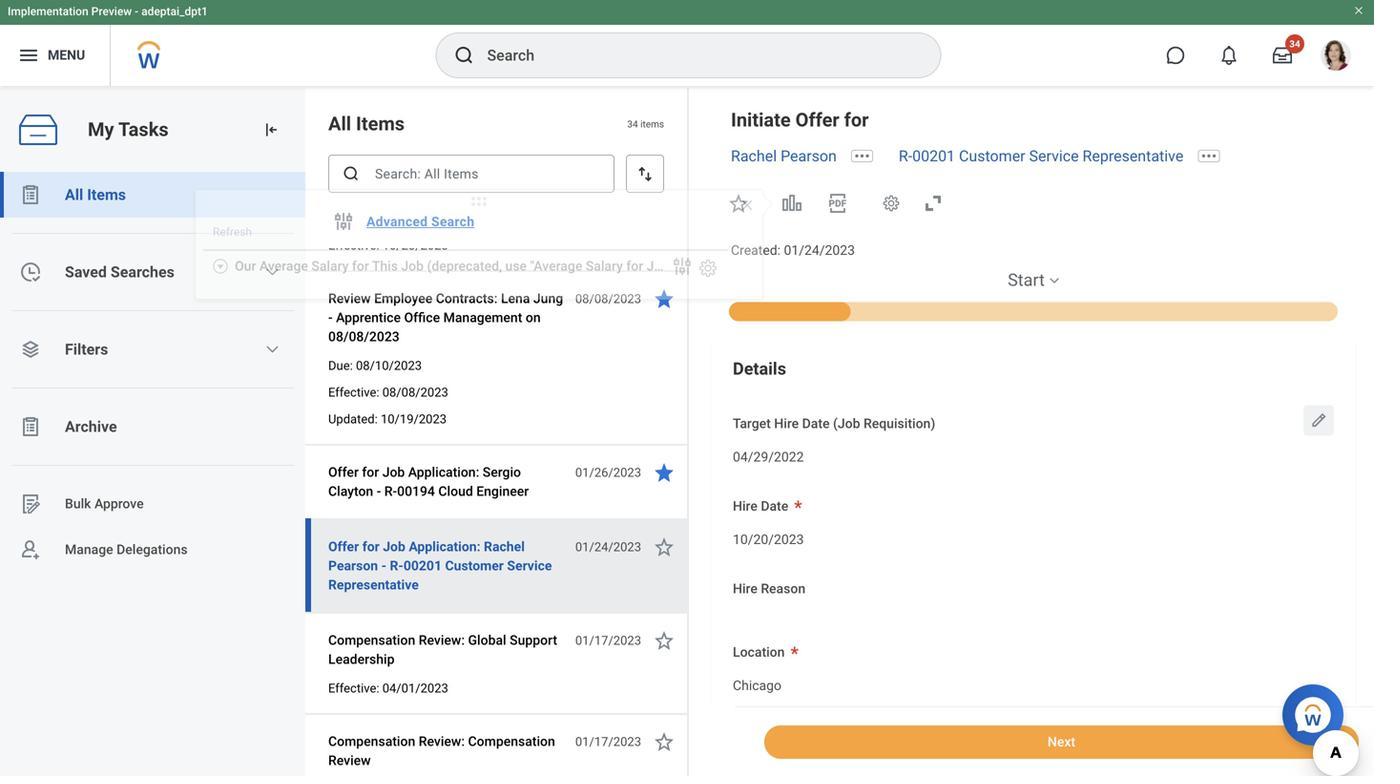 Task type: locate. For each thing, give the bounding box(es) containing it.
details
[[733, 359, 787, 379]]

1 horizontal spatial date
[[803, 416, 830, 432]]

2 review: from the top
[[419, 734, 465, 749]]

collapse image
[[213, 259, 229, 275]]

list
[[0, 172, 306, 573]]

1 vertical spatial pearson
[[328, 558, 378, 574]]

customer
[[960, 147, 1026, 165], [445, 558, 504, 574]]

0 horizontal spatial representative
[[328, 577, 419, 593]]

‎- inside offer for job application: sergio clayton ‎- r-00194 cloud engineer
[[377, 484, 381, 499]]

for left configure and view chart data image
[[627, 258, 644, 274]]

review: for global
[[419, 633, 465, 648]]

1 vertical spatial all
[[65, 186, 83, 204]]

offer inside offer for job application: rachel pearson ‎- r-00201 customer service representative
[[328, 539, 359, 555]]

clipboard image inside archive button
[[19, 415, 42, 438]]

0 vertical spatial ‎-
[[377, 484, 381, 499]]

review: down 04/01/2023
[[419, 734, 465, 749]]

00201
[[913, 147, 956, 165], [404, 558, 442, 574]]

00201 down 00194
[[404, 558, 442, 574]]

effective: for effective: 08/08/2023
[[328, 385, 380, 400]]

offer for offer for job application: sergio clayton ‎- r-00194 cloud engineer
[[328, 464, 359, 480]]

2 review from the top
[[328, 753, 371, 769]]

offer for job application: rachel pearson ‎- r-00201 customer service representative button
[[328, 536, 565, 597]]

0 vertical spatial rachel
[[731, 147, 777, 165]]

04/01/2023
[[383, 681, 449, 696]]

offer down clayton
[[328, 539, 359, 555]]

- right preview
[[135, 5, 139, 18]]

34 inside 34 button
[[1290, 38, 1301, 50]]

0 horizontal spatial all
[[65, 186, 83, 204]]

search image
[[453, 44, 476, 67], [342, 164, 361, 183]]

r- inside offer for job application: rachel pearson ‎- r-00201 customer service representative
[[390, 558, 404, 574]]

1 vertical spatial offer
[[328, 464, 359, 480]]

1 horizontal spatial search image
[[453, 44, 476, 67]]

1 horizontal spatial all items
[[328, 113, 405, 135]]

0 vertical spatial review
[[328, 291, 371, 306]]

items
[[641, 118, 665, 130]]

1 horizontal spatial -
[[328, 310, 333, 326]]

1 vertical spatial service
[[507, 558, 552, 574]]

1 01/17/2023 from the top
[[576, 633, 642, 648]]

1 vertical spatial items
[[87, 186, 126, 204]]

for down clayton
[[363, 539, 380, 555]]

1 horizontal spatial pearson
[[781, 147, 837, 165]]

offer up rachel pearson link
[[796, 109, 840, 131]]

‎- inside offer for job application: rachel pearson ‎- r-00201 customer service representative
[[381, 558, 387, 574]]

34 inside item list element
[[628, 118, 638, 130]]

view printable version (pdf) image
[[827, 192, 850, 215]]

for
[[845, 109, 869, 131], [352, 258, 369, 274], [627, 258, 644, 274], [362, 464, 379, 480], [363, 539, 380, 555]]

clipboard image up clock check icon
[[19, 183, 42, 206]]

hire for hire reason
[[733, 581, 758, 597]]

customer inside offer for job application: rachel pearson ‎- r-00201 customer service representative
[[445, 558, 504, 574]]

sergio
[[483, 464, 521, 480]]

1 horizontal spatial all
[[328, 113, 351, 135]]

global
[[468, 633, 507, 648]]

0 horizontal spatial customer
[[445, 558, 504, 574]]

hire
[[775, 416, 799, 432], [733, 498, 758, 514], [733, 581, 758, 597]]

implementation
[[8, 5, 88, 18]]

1 vertical spatial 01/17/2023
[[576, 735, 642, 749]]

2 vertical spatial hire
[[733, 581, 758, 597]]

sort image
[[636, 164, 655, 183]]

1 star image from the top
[[653, 461, 676, 484]]

compensation inside compensation review: global support leadership
[[328, 633, 416, 648]]

0 vertical spatial items
[[356, 113, 405, 135]]

1 vertical spatial 08/08/2023
[[328, 329, 400, 345]]

34 left profile logan mcneil 'icon'
[[1290, 38, 1301, 50]]

08/08/2023
[[576, 292, 642, 306], [328, 329, 400, 345], [383, 385, 449, 400]]

1 vertical spatial rachel
[[484, 539, 525, 555]]

r- down 00194
[[390, 558, 404, 574]]

notifications large image
[[1220, 46, 1239, 65]]

2 vertical spatial effective:
[[328, 681, 380, 696]]

all items inside button
[[65, 186, 126, 204]]

2 vertical spatial r-
[[390, 558, 404, 574]]

application: up cloud
[[408, 464, 480, 480]]

34 for 34
[[1290, 38, 1301, 50]]

requisition)
[[864, 416, 936, 432]]

average left base
[[215, 297, 256, 310]]

star image for effective: 04/01/2023
[[653, 629, 676, 652]]

manage delegations
[[65, 542, 188, 558]]

08/08/2023 right jung
[[576, 292, 642, 306]]

1 vertical spatial customer
[[445, 558, 504, 574]]

0 horizontal spatial search image
[[342, 164, 361, 183]]

review: inside compensation review: global support leadership
[[419, 633, 465, 648]]

0 vertical spatial review:
[[419, 633, 465, 648]]

review down effective: 04/01/2023
[[328, 753, 371, 769]]

04/29/2022
[[733, 449, 804, 465]]

application: inside offer for job application: rachel pearson ‎- r-00201 customer service representative
[[409, 539, 481, 555]]

implementation preview -   adeptai_dpt1
[[8, 5, 208, 18]]

0 horizontal spatial average
[[215, 297, 256, 310]]

contracts:
[[436, 291, 498, 306]]

0 horizontal spatial date
[[761, 498, 789, 514]]

0 horizontal spatial salary
[[312, 258, 349, 274]]

00201 up fullscreen icon
[[913, 147, 956, 165]]

pearson inside offer for job application: rachel pearson ‎- r-00201 customer service representative
[[328, 558, 378, 574]]

all items button
[[0, 172, 306, 218]]

review up "apprentice"
[[328, 291, 371, 306]]

clipboard image
[[19, 183, 42, 206], [19, 415, 42, 438]]

0 horizontal spatial 34
[[628, 118, 638, 130]]

lena
[[501, 291, 530, 306]]

effective: down configure image
[[328, 238, 380, 253]]

workday assistant region
[[1283, 677, 1352, 746]]

clipboard image inside all items button
[[19, 183, 42, 206]]

0 vertical spatial -
[[135, 5, 139, 18]]

rachel down engineer
[[484, 539, 525, 555]]

compensation
[[328, 633, 416, 648], [328, 734, 416, 749], [468, 734, 555, 749]]

2 clipboard image from the top
[[19, 415, 42, 438]]

offer
[[796, 109, 840, 131], [328, 464, 359, 480], [328, 539, 359, 555]]

hire right target
[[775, 416, 799, 432]]

1 horizontal spatial 01/24/2023
[[784, 242, 855, 258]]

clock check image
[[19, 261, 42, 284]]

offer up clayton
[[328, 464, 359, 480]]

‎-
[[377, 484, 381, 499], [381, 558, 387, 574]]

job down the 10/23/2023
[[401, 258, 424, 274]]

review: inside compensation review: compensation review
[[419, 734, 465, 749]]

1 vertical spatial 34
[[628, 118, 638, 130]]

0 horizontal spatial all items
[[65, 186, 126, 204]]

job inside offer for job application: rachel pearson ‎- r-00201 customer service representative
[[383, 539, 406, 555]]

1 vertical spatial review:
[[419, 734, 465, 749]]

management
[[444, 310, 523, 326]]

job down 00194
[[383, 539, 406, 555]]

1 horizontal spatial items
[[356, 113, 405, 135]]

rachel
[[731, 147, 777, 165], [484, 539, 525, 555]]

employee
[[374, 291, 433, 306]]

08/08/2023 inside review employee contracts: lena jung - apprentice office management on 08/08/2023
[[328, 329, 400, 345]]

0 vertical spatial 34
[[1290, 38, 1301, 50]]

all up saved
[[65, 186, 83, 204]]

application: down cloud
[[409, 539, 481, 555]]

effective: down leadership
[[328, 681, 380, 696]]

items inside item list element
[[356, 113, 405, 135]]

offer for offer for job application: rachel pearson ‎- r-00201 customer service representative
[[328, 539, 359, 555]]

date left (job
[[803, 416, 830, 432]]

01/24/2023 down 01/26/2023
[[576, 540, 642, 554]]

rename image
[[19, 493, 42, 516]]

cloud
[[439, 484, 473, 499]]

created: 01/24/2023
[[731, 242, 855, 258]]

my tasks
[[88, 118, 169, 141]]

2 star image from the top
[[653, 629, 676, 652]]

all items
[[328, 113, 405, 135], [65, 186, 126, 204]]

1 vertical spatial all items
[[65, 186, 126, 204]]

clipboard image left archive
[[19, 415, 42, 438]]

updated: 10/19/2023
[[328, 412, 447, 426]]

all
[[328, 113, 351, 135], [65, 186, 83, 204]]

0 horizontal spatial rachel
[[484, 539, 525, 555]]

location
[[733, 645, 785, 660]]

0 horizontal spatial 01/24/2023
[[576, 540, 642, 554]]

star image left location
[[653, 629, 676, 652]]

star image for 01/26/2023
[[653, 461, 676, 484]]

effective:
[[328, 238, 380, 253], [328, 385, 380, 400], [328, 681, 380, 696]]

01/17/2023
[[576, 633, 642, 648], [576, 735, 642, 749]]

jung
[[534, 291, 563, 306]]

0 horizontal spatial 00201
[[404, 558, 442, 574]]

clipboard image for all items
[[19, 183, 42, 206]]

star image right 01/26/2023
[[653, 461, 676, 484]]

0 vertical spatial 01/17/2023
[[576, 633, 642, 648]]

for up clayton
[[362, 464, 379, 480]]

01/24/2023 up the use)
[[784, 242, 855, 258]]

salary up 45,155
[[312, 258, 349, 274]]

r- inside offer for job application: sergio clayton ‎- r-00194 cloud engineer
[[385, 484, 397, 499]]

advanced
[[367, 214, 428, 229]]

0 vertical spatial all
[[328, 113, 351, 135]]

‎- right clayton
[[377, 484, 381, 499]]

chevron down image
[[265, 342, 280, 357]]

job inside offer for job application: sergio clayton ‎- r-00194 cloud engineer
[[383, 464, 405, 480]]

effective: 04/01/2023
[[328, 681, 449, 696]]

08/10/2023
[[356, 359, 422, 373]]

review:
[[419, 633, 465, 648], [419, 734, 465, 749]]

compensation review: compensation review
[[328, 734, 555, 769]]

0 horizontal spatial items
[[87, 186, 126, 204]]

salary right "average
[[586, 258, 623, 274]]

saved searches
[[65, 263, 175, 281]]

3 effective: from the top
[[328, 681, 380, 696]]

items
[[356, 113, 405, 135], [87, 186, 126, 204]]

0 horizontal spatial pearson
[[328, 558, 378, 574]]

1 horizontal spatial 00201
[[913, 147, 956, 165]]

effective: up updated:
[[328, 385, 380, 400]]

chicago
[[733, 678, 782, 694]]

0 horizontal spatial service
[[507, 558, 552, 574]]

on
[[526, 310, 541, 326]]

start navigation
[[712, 269, 1356, 321]]

star image
[[728, 192, 750, 215], [653, 287, 676, 310], [653, 536, 676, 559], [653, 730, 676, 753]]

clayton
[[328, 484, 374, 499]]

review inside compensation review: compensation review
[[328, 753, 371, 769]]

bulk
[[65, 496, 91, 512]]

Search Workday  search field
[[487, 34, 902, 76]]

1 vertical spatial search image
[[342, 164, 361, 183]]

my tasks element
[[0, 88, 306, 776]]

1 horizontal spatial service
[[1030, 147, 1079, 165]]

08/08/2023 up 10/19/2023
[[383, 385, 449, 400]]

2 vertical spatial 08/08/2023
[[383, 385, 449, 400]]

job up 00194
[[383, 464, 405, 480]]

1 vertical spatial hire
[[733, 498, 758, 514]]

hire for hire date
[[733, 498, 758, 514]]

1 vertical spatial 01/24/2023
[[576, 540, 642, 554]]

-
[[135, 5, 139, 18], [328, 310, 333, 326]]

1 horizontal spatial representative
[[1083, 147, 1184, 165]]

34 left items
[[628, 118, 638, 130]]

1 horizontal spatial customer
[[960, 147, 1026, 165]]

offer inside offer for job application: sergio clayton ‎- r-00194 cloud engineer
[[328, 464, 359, 480]]

0 vertical spatial average
[[260, 258, 308, 274]]

‎- down offer for job application: sergio clayton ‎- r-00194 cloud engineer
[[381, 558, 387, 574]]

created:
[[731, 242, 781, 258]]

not
[[748, 258, 770, 274]]

1 review from the top
[[328, 291, 371, 306]]

view related information image
[[781, 192, 804, 215]]

star image
[[653, 461, 676, 484], [653, 629, 676, 652]]

pearson down initiate offer for in the right of the page
[[781, 147, 837, 165]]

1 clipboard image from the top
[[19, 183, 42, 206]]

due: 08/10/2023
[[328, 359, 422, 373]]

1 vertical spatial representative
[[328, 577, 419, 593]]

date
[[803, 416, 830, 432], [761, 498, 789, 514]]

0 vertical spatial clipboard image
[[19, 183, 42, 206]]

08/08/2023 down "apprentice"
[[328, 329, 400, 345]]

01/24/2023
[[784, 242, 855, 258], [576, 540, 642, 554]]

1 vertical spatial star image
[[653, 629, 676, 652]]

1 review: from the top
[[419, 633, 465, 648]]

review inside review employee contracts: lena jung - apprentice office management on 08/08/2023
[[328, 291, 371, 306]]

1 salary from the left
[[312, 258, 349, 274]]

average right our
[[260, 258, 308, 274]]

target hire date (job requisition)
[[733, 416, 936, 432]]

item list element
[[306, 88, 689, 776]]

1 vertical spatial -
[[328, 310, 333, 326]]

0 vertical spatial customer
[[960, 147, 1026, 165]]

user plus image
[[19, 538, 42, 561]]

menu banner
[[0, 0, 1375, 86]]

r- for offer for job application: rachel pearson ‎- r-00201 customer service representative
[[390, 558, 404, 574]]

1 vertical spatial 00201
[[404, 558, 442, 574]]

justify image
[[17, 44, 40, 67]]

pearson down clayton
[[328, 558, 378, 574]]

use
[[506, 258, 527, 274]]

0 vertical spatial application:
[[408, 464, 480, 480]]

hire up the 10/20/2023 "text field"
[[733, 498, 758, 514]]

(job
[[833, 416, 861, 432]]

2 01/17/2023 from the top
[[576, 735, 642, 749]]

all inside button
[[65, 186, 83, 204]]

job
[[401, 258, 424, 274], [647, 258, 670, 274], [383, 464, 405, 480], [383, 539, 406, 555]]

for inside offer for job application: rachel pearson ‎- r-00201 customer service representative
[[363, 539, 380, 555]]

review: left global
[[419, 633, 465, 648]]

archive button
[[0, 404, 306, 450]]

perspective image
[[19, 338, 42, 361]]

pearson
[[781, 147, 837, 165], [328, 558, 378, 574]]

updated:
[[328, 412, 378, 426]]

review employee contracts: lena jung - apprentice office management on 08/08/2023
[[328, 291, 563, 345]]

- right pay
[[328, 310, 333, 326]]

0 vertical spatial 00201
[[913, 147, 956, 165]]

1 vertical spatial application:
[[409, 539, 481, 555]]

hire left reason
[[733, 581, 758, 597]]

all right the transformation import image
[[328, 113, 351, 135]]

1 vertical spatial review
[[328, 753, 371, 769]]

r- right clayton
[[385, 484, 397, 499]]

edit image
[[1310, 411, 1329, 430]]

hire date
[[733, 498, 789, 514]]

2 vertical spatial offer
[[328, 539, 359, 555]]

1 vertical spatial r-
[[385, 484, 397, 499]]

leadership
[[328, 652, 395, 667]]

1 horizontal spatial salary
[[586, 258, 623, 274]]

0 vertical spatial effective:
[[328, 238, 380, 253]]

1 vertical spatial effective:
[[328, 385, 380, 400]]

1 vertical spatial ‎-
[[381, 558, 387, 574]]

r- up gear image
[[899, 147, 913, 165]]

1 vertical spatial clipboard image
[[19, 415, 42, 438]]

1 effective: from the top
[[328, 238, 380, 253]]

rachel down initiate
[[731, 147, 777, 165]]

1 vertical spatial average
[[215, 297, 256, 310]]

0 horizontal spatial -
[[135, 5, 139, 18]]

r-00201 customer service representative
[[899, 147, 1184, 165]]

date up the 10/20/2023 "text field"
[[761, 498, 789, 514]]

start button
[[1008, 269, 1045, 292]]

0 vertical spatial star image
[[653, 461, 676, 484]]

location element
[[733, 665, 782, 700]]

0 vertical spatial all items
[[328, 113, 405, 135]]

application: inside offer for job application: sergio clayton ‎- r-00194 cloud engineer
[[408, 464, 480, 480]]

1 horizontal spatial 34
[[1290, 38, 1301, 50]]

0 vertical spatial pearson
[[781, 147, 837, 165]]

r- for offer for job application: sergio clayton ‎- r-00194 cloud engineer
[[385, 484, 397, 499]]

2 effective: from the top
[[328, 385, 380, 400]]

04/29/2022 text field
[[733, 438, 804, 471]]



Task type: describe. For each thing, give the bounding box(es) containing it.
- inside menu banner
[[135, 5, 139, 18]]

1 horizontal spatial rachel
[[731, 147, 777, 165]]

clipboard image for archive
[[19, 415, 42, 438]]

01/26/2023
[[576, 465, 642, 480]]

offer for job application: sergio clayton ‎- r-00194 cloud engineer button
[[328, 461, 565, 503]]

bulk approve
[[65, 496, 144, 512]]

34 for 34 items
[[628, 118, 638, 130]]

close environment banner image
[[1354, 5, 1365, 16]]

filters
[[65, 340, 108, 359]]

rachel pearson
[[731, 147, 837, 165]]

10/19/2023
[[381, 412, 447, 426]]

gear image
[[882, 194, 901, 213]]

saved
[[65, 263, 107, 281]]

advanced search button
[[359, 202, 482, 241]]

‎- for pearson
[[381, 558, 387, 574]]

our
[[235, 258, 256, 274]]

job left configure and view chart data image
[[647, 258, 670, 274]]

menu button
[[0, 25, 110, 86]]

profile logan mcneil image
[[1321, 40, 1352, 75]]

45,155 button
[[320, 296, 357, 311]]

list containing all items
[[0, 172, 306, 573]]

00201 inside offer for job application: rachel pearson ‎- r-00201 customer service representative
[[404, 558, 442, 574]]

01/24/2023 inside item list element
[[576, 540, 642, 554]]

all items inside item list element
[[328, 113, 405, 135]]

manage delegations link
[[0, 527, 306, 573]]

00194
[[397, 484, 435, 499]]

0 vertical spatial search image
[[453, 44, 476, 67]]

10/20/2023 text field
[[733, 520, 804, 553]]

refresh link
[[213, 225, 252, 238]]

Chicago text field
[[733, 666, 782, 699]]

pay
[[287, 297, 306, 310]]

‎- for clayton
[[377, 484, 381, 499]]

(deprecated,
[[427, 258, 502, 274]]

configure image
[[698, 258, 719, 279]]

items inside button
[[87, 186, 126, 204]]

34 items
[[628, 118, 665, 130]]

inbox large image
[[1274, 46, 1293, 65]]

hire reason
[[733, 581, 806, 597]]

details element
[[712, 341, 1356, 776]]

rachel inside offer for job application: rachel pearson ‎- r-00201 customer service representative
[[484, 539, 525, 555]]

adeptai_dpt1
[[141, 5, 208, 18]]

configure image
[[332, 210, 355, 233]]

0 vertical spatial 01/24/2023
[[784, 242, 855, 258]]

45,155
[[320, 297, 354, 310]]

0 vertical spatial representative
[[1083, 147, 1184, 165]]

01/17/2023 for compensation review: global support leadership
[[576, 633, 642, 648]]

0 vertical spatial 08/08/2023
[[576, 292, 642, 306]]

0 vertical spatial r-
[[899, 147, 913, 165]]

support
[[510, 633, 558, 648]]

r-00201 customer service representative link
[[899, 147, 1184, 165]]

move modal image
[[460, 190, 498, 213]]

configure and view chart data image
[[671, 255, 694, 278]]

preview
[[91, 5, 132, 18]]

profile")
[[673, 258, 721, 274]]

34 button
[[1262, 34, 1305, 76]]

star image for 01/17/2023
[[653, 730, 676, 753]]

service inside offer for job application: rachel pearson ‎- r-00201 customer service representative
[[507, 558, 552, 574]]

manage
[[65, 542, 113, 558]]

target hire date (job requisition) element
[[733, 437, 804, 472]]

base
[[259, 297, 284, 310]]

delegations
[[117, 542, 188, 558]]

application: for customer
[[409, 539, 481, 555]]

review employee contracts: lena jung - apprentice office management on 08/08/2023 button
[[328, 287, 565, 348]]

10/23/2023
[[383, 238, 449, 253]]

next button
[[765, 726, 1360, 759]]

next
[[1048, 734, 1076, 750]]

engineer
[[477, 484, 529, 499]]

1 vertical spatial date
[[761, 498, 789, 514]]

application: for cloud
[[408, 464, 480, 480]]

1 horizontal spatial average
[[260, 258, 308, 274]]

reason
[[761, 581, 806, 597]]

fullscreen image
[[922, 192, 945, 215]]

Search: All Items text field
[[328, 155, 615, 193]]

0 vertical spatial offer
[[796, 109, 840, 131]]

advanced search
[[367, 214, 475, 229]]

effective: for effective: 10/23/2023
[[328, 238, 380, 253]]

0 vertical spatial hire
[[775, 416, 799, 432]]

my
[[88, 118, 114, 141]]

representative inside offer for job application: rachel pearson ‎- r-00201 customer service representative
[[328, 577, 419, 593]]

saved searches button
[[0, 249, 306, 295]]

2 salary from the left
[[586, 258, 623, 274]]

compensation review: global support leadership button
[[328, 629, 565, 671]]

searches
[[111, 263, 175, 281]]

initiate offer for
[[731, 109, 869, 131]]

bulk approve link
[[0, 481, 306, 527]]

0 vertical spatial service
[[1030, 147, 1079, 165]]

filters button
[[0, 327, 306, 372]]

approve
[[94, 496, 144, 512]]

archive
[[65, 418, 117, 436]]

compensation review: global support leadership
[[328, 633, 558, 667]]

our average salary for this job (deprecated, use "average salary for job profile") (do not use) dialog
[[195, 189, 801, 343]]

(do
[[724, 258, 745, 274]]

this
[[372, 258, 398, 274]]

hire date element
[[733, 519, 804, 554]]

our average salary for this job (deprecated, use "average salary for job profile") (do not use)
[[235, 258, 801, 274]]

compensation for compensation review: global support leadership
[[328, 633, 416, 648]]

menu
[[48, 47, 85, 63]]

star image for 01/24/2023
[[653, 536, 676, 559]]

"average
[[530, 258, 583, 274]]

average base pay
[[215, 297, 306, 310]]

close view related information image
[[740, 197, 755, 213]]

refresh
[[213, 225, 252, 238]]

effective: for effective: 04/01/2023
[[328, 681, 380, 696]]

transformation import image
[[262, 120, 281, 139]]

for up "view printable version (pdf)" image
[[845, 109, 869, 131]]

review: for compensation
[[419, 734, 465, 749]]

for inside offer for job application: sergio clayton ‎- r-00194 cloud engineer
[[362, 464, 379, 480]]

target
[[733, 416, 771, 432]]

all inside item list element
[[328, 113, 351, 135]]

search
[[432, 214, 475, 229]]

for left this
[[352, 258, 369, 274]]

initiate
[[731, 109, 791, 131]]

star image for due: 08/10/2023
[[653, 287, 676, 310]]

office
[[404, 310, 440, 326]]

rachel pearson link
[[731, 147, 837, 165]]

01/17/2023 for compensation review: compensation review
[[576, 735, 642, 749]]

effective: 08/08/2023
[[328, 385, 449, 400]]

tasks
[[118, 118, 169, 141]]

offer for job application: sergio clayton ‎- r-00194 cloud engineer
[[328, 464, 529, 499]]

0 vertical spatial date
[[803, 416, 830, 432]]

apprentice
[[336, 310, 401, 326]]

compensation review: compensation review button
[[328, 730, 565, 772]]

offer for job application: rachel pearson ‎- r-00201 customer service representative
[[328, 539, 552, 593]]

compensation for compensation review: compensation review
[[328, 734, 416, 749]]

- inside review employee contracts: lena jung - apprentice office management on 08/08/2023
[[328, 310, 333, 326]]

10/20/2023
[[733, 532, 804, 547]]

due:
[[328, 359, 353, 373]]

effective: 10/23/2023
[[328, 238, 449, 253]]



Task type: vqa. For each thing, say whether or not it's contained in the screenshot.
08/08/2023
yes



